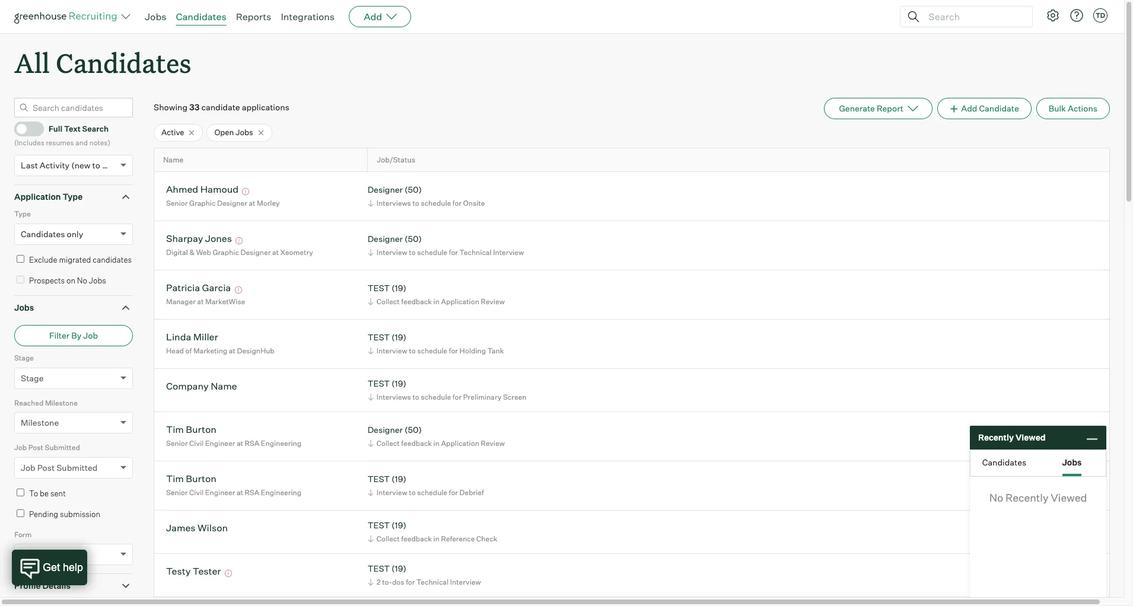 Task type: locate. For each thing, give the bounding box(es) containing it.
in up test (19) interview to schedule for debrief
[[434, 439, 440, 448]]

0 vertical spatial rsa
[[245, 439, 260, 448]]

1 vertical spatial civil
[[189, 488, 204, 497]]

feedback inside designer (50) collect feedback in application review
[[401, 439, 432, 448]]

schedule inside the test (19) interview to schedule for holding tank
[[417, 347, 448, 355]]

collect
[[377, 297, 400, 306], [377, 439, 400, 448], [377, 535, 400, 544]]

technical down onsite
[[460, 248, 492, 257]]

feedback up test (19) 2 to-dos for technical interview
[[401, 535, 432, 544]]

designer for designer (50) collect feedback in application review
[[368, 425, 403, 435]]

2 rsa from the top
[[245, 488, 260, 497]]

1 horizontal spatial viewed
[[1051, 491, 1087, 504]]

0 vertical spatial collect feedback in application review link
[[366, 296, 508, 307]]

candidates inside type element
[[21, 229, 65, 239]]

1 senior from the top
[[166, 199, 188, 208]]

(50) inside designer (50) interviews to schedule for onsite
[[405, 185, 422, 195]]

1 vertical spatial senior
[[166, 439, 188, 448]]

1 vertical spatial stage
[[21, 373, 44, 383]]

head
[[166, 347, 184, 355]]

migrated
[[59, 255, 91, 265]]

holding
[[460, 347, 486, 355]]

add for add
[[364, 11, 382, 23]]

all
[[14, 45, 50, 80]]

post down the reached
[[28, 443, 43, 452]]

1 test from the top
[[368, 283, 390, 293]]

2 interviews from the top
[[377, 393, 411, 402]]

activity
[[40, 160, 70, 170]]

jobs link
[[145, 11, 166, 23]]

technical inside designer (50) interview to schedule for technical interview
[[460, 248, 492, 257]]

in inside designer (50) collect feedback in application review
[[434, 439, 440, 448]]

post up to be sent
[[37, 463, 55, 473]]

for left preliminary at the left bottom
[[453, 393, 462, 402]]

feedback up test (19) interview to schedule for debrief
[[401, 439, 432, 448]]

for left onsite
[[453, 199, 462, 208]]

candidates only option
[[21, 229, 83, 239]]

interviews up designer (50) collect feedback in application review at left
[[377, 393, 411, 402]]

test inside test (19) collect feedback in reference check
[[368, 521, 390, 531]]

civil for test (19)
[[189, 488, 204, 497]]

full text search (includes resumes and notes)
[[14, 124, 110, 147]]

review inside test (19) collect feedback in application review
[[481, 297, 505, 306]]

collect feedback in application review link for test (19)
[[366, 296, 508, 307]]

interview inside the test (19) interview to schedule for holding tank
[[377, 347, 407, 355]]

tester
[[193, 566, 221, 578]]

test inside test (19) interview to schedule for debrief
[[368, 474, 390, 485]]

feedback inside test (19) collect feedback in application review
[[401, 297, 432, 306]]

stage element
[[14, 353, 133, 397]]

(50) down "interviews to schedule for preliminary screen" link
[[405, 425, 422, 435]]

2 civil from the top
[[189, 488, 204, 497]]

1 vertical spatial engineer
[[205, 488, 235, 497]]

milestone down stage "element"
[[45, 399, 78, 408]]

test
[[368, 283, 390, 293], [368, 333, 390, 343], [368, 379, 390, 389], [368, 474, 390, 485], [368, 521, 390, 531], [368, 564, 390, 574]]

0 vertical spatial job
[[83, 331, 98, 341]]

linda
[[166, 331, 191, 343]]

3 test from the top
[[368, 379, 390, 389]]

schedule up designer (50) collect feedback in application review at left
[[421, 393, 451, 402]]

form
[[14, 530, 32, 539], [53, 550, 74, 560]]

for for test (19) interview to schedule for debrief
[[449, 488, 458, 497]]

tab list containing candidates
[[971, 450, 1106, 477]]

1 vertical spatial submitted
[[56, 463, 98, 473]]

candidate reports are now available! apply filters and select "view in app" element
[[825, 98, 933, 119]]

collect feedback in application review link up the test (19) interview to schedule for holding tank at the left
[[366, 296, 508, 307]]

3 collect from the top
[[377, 535, 400, 544]]

form right a on the bottom left of the page
[[53, 550, 74, 560]]

burton for designer (50)
[[186, 424, 217, 436]]

to inside designer (50) interviews to schedule for onsite
[[413, 199, 419, 208]]

test for test (19) collect feedback in reference check
[[368, 521, 390, 531]]

collect inside test (19) collect feedback in reference check
[[377, 535, 400, 544]]

candidates up exclude
[[21, 229, 65, 239]]

digital & web graphic designer at xeometry
[[166, 248, 313, 257]]

0 horizontal spatial technical
[[417, 578, 449, 587]]

schedule
[[421, 199, 451, 208], [417, 248, 448, 257], [417, 347, 448, 355], [421, 393, 451, 402], [417, 488, 448, 497]]

application down last
[[14, 192, 61, 202]]

job/status
[[377, 155, 416, 164]]

Search candidates field
[[14, 98, 133, 118]]

(19) for test (19) interviews to schedule for preliminary screen
[[392, 379, 406, 389]]

collect feedback in application review link for designer (50)
[[366, 438, 508, 449]]

test for test (19) interview to schedule for debrief
[[368, 474, 390, 485]]

linda miller head of marketing at designhub
[[166, 331, 275, 355]]

tim burton link down company
[[166, 424, 217, 438]]

filter by job button
[[14, 325, 133, 347]]

1 vertical spatial name
[[211, 381, 237, 393]]

0 vertical spatial in
[[434, 297, 440, 306]]

(50) inside designer (50) interview to schedule for technical interview
[[405, 234, 422, 244]]

tim down company
[[166, 424, 184, 436]]

tab list
[[971, 450, 1106, 477]]

type
[[63, 192, 83, 202], [14, 210, 31, 219]]

for inside the test (19) interview to schedule for holding tank
[[449, 347, 458, 355]]

reached
[[14, 399, 43, 408]]

1 vertical spatial collect feedback in application review link
[[366, 438, 508, 449]]

select
[[21, 550, 45, 560]]

1 vertical spatial feedback
[[401, 439, 432, 448]]

last activity (new to old) option
[[21, 160, 117, 170]]

5 (19) from the top
[[392, 521, 406, 531]]

schedule up test (19) collect feedback in reference check
[[417, 488, 448, 497]]

name down active
[[163, 155, 184, 164]]

in left reference
[[434, 535, 440, 544]]

be
[[40, 489, 49, 498]]

schedule left holding
[[417, 347, 448, 355]]

2 vertical spatial application
[[441, 439, 479, 448]]

senior down ahmed
[[166, 199, 188, 208]]

(19) for test (19) collect feedback in reference check
[[392, 521, 406, 531]]

to
[[29, 489, 38, 498]]

jobs up 'no recently viewed' in the right bottom of the page
[[1063, 457, 1082, 467]]

schedule left onsite
[[421, 199, 451, 208]]

collect inside designer (50) collect feedback in application review
[[377, 439, 400, 448]]

Pending submission checkbox
[[17, 510, 24, 518]]

4 (19) from the top
[[392, 474, 406, 485]]

details
[[42, 581, 71, 591]]

to up designer (50) collect feedback in application review at left
[[413, 393, 419, 402]]

interview inside test (19) interview to schedule for debrief
[[377, 488, 407, 497]]

0 vertical spatial feedback
[[401, 297, 432, 306]]

add inside popup button
[[364, 11, 382, 23]]

0 horizontal spatial add
[[364, 11, 382, 23]]

engineering for designer (50)
[[261, 439, 302, 448]]

1 review from the top
[[481, 297, 505, 306]]

2 collect feedback in application review link from the top
[[366, 438, 508, 449]]

interviews inside test (19) interviews to schedule for preliminary screen
[[377, 393, 411, 402]]

feedback inside test (19) collect feedback in reference check
[[401, 535, 432, 544]]

schedule for test (19) interviews to schedule for preliminary screen
[[421, 393, 451, 402]]

for inside test (19) interviews to schedule for preliminary screen
[[453, 393, 462, 402]]

senior
[[166, 199, 188, 208], [166, 439, 188, 448], [166, 488, 188, 497]]

(new
[[71, 160, 91, 170]]

1 vertical spatial job post submitted
[[21, 463, 98, 473]]

engineering
[[261, 439, 302, 448], [261, 488, 302, 497]]

to down the job/status
[[413, 199, 419, 208]]

designer
[[368, 185, 403, 195], [217, 199, 247, 208], [368, 234, 403, 244], [241, 248, 271, 257], [368, 425, 403, 435]]

preliminary
[[463, 393, 502, 402]]

0 horizontal spatial name
[[163, 155, 184, 164]]

civil down "company name" link
[[189, 439, 204, 448]]

application up the test (19) interview to schedule for holding tank at the left
[[441, 297, 479, 306]]

0 vertical spatial interviews
[[377, 199, 411, 208]]

2 tim burton link from the top
[[166, 473, 217, 487]]

burton down "company name" link
[[186, 424, 217, 436]]

generate report
[[839, 103, 904, 113]]

web
[[196, 248, 211, 257]]

interviews down the job/status
[[377, 199, 411, 208]]

0 vertical spatial collect
[[377, 297, 400, 306]]

(50) for ahmed hamoud
[[405, 185, 422, 195]]

burton up "james wilson"
[[186, 473, 217, 485]]

1 vertical spatial viewed
[[1051, 491, 1087, 504]]

1 interviews from the top
[[377, 199, 411, 208]]

designer for designer (50) interviews to schedule for onsite
[[368, 185, 403, 195]]

collect feedback in application review link up test (19) interview to schedule for debrief
[[366, 438, 508, 449]]

in up the test (19) interview to schedule for holding tank at the left
[[434, 297, 440, 306]]

job post submitted up 'sent'
[[21, 463, 98, 473]]

0 vertical spatial senior
[[166, 199, 188, 208]]

name right company
[[211, 381, 237, 393]]

Prospects on No Jobs checkbox
[[17, 276, 24, 284]]

for left debrief
[[449, 488, 458, 497]]

notes)
[[89, 138, 110, 147]]

schedule inside test (19) interviews to schedule for preliminary screen
[[421, 393, 451, 402]]

1 vertical spatial tim
[[166, 473, 184, 485]]

(19) inside test (19) collect feedback in application review
[[392, 283, 406, 293]]

2 senior from the top
[[166, 439, 188, 448]]

0 vertical spatial technical
[[460, 248, 492, 257]]

morley
[[257, 199, 280, 208]]

in inside test (19) collect feedback in reference check
[[434, 535, 440, 544]]

1 vertical spatial application
[[441, 297, 479, 306]]

checkmark image
[[20, 124, 28, 132]]

6 (19) from the top
[[392, 564, 406, 574]]

1 rsa from the top
[[245, 439, 260, 448]]

0 vertical spatial add
[[364, 11, 382, 23]]

1 in from the top
[[434, 297, 440, 306]]

application down "interviews to schedule for preliminary screen" link
[[441, 439, 479, 448]]

senior for designer (50)
[[166, 439, 188, 448]]

james wilson link
[[166, 523, 228, 536]]

technical inside test (19) 2 to-dos for technical interview
[[417, 578, 449, 587]]

test inside test (19) 2 to-dos for technical interview
[[368, 564, 390, 574]]

3 (50) from the top
[[405, 425, 422, 435]]

application inside test (19) collect feedback in application review
[[441, 297, 479, 306]]

company
[[166, 381, 209, 393]]

0 vertical spatial tim burton link
[[166, 424, 217, 438]]

engineer up wilson on the left bottom
[[205, 488, 235, 497]]

0 vertical spatial (50)
[[405, 185, 422, 195]]

feedback
[[401, 297, 432, 306], [401, 439, 432, 448], [401, 535, 432, 544]]

1 tim burton link from the top
[[166, 424, 217, 438]]

burton for test (19)
[[186, 473, 217, 485]]

1 vertical spatial tim burton link
[[166, 473, 217, 487]]

0 vertical spatial milestone
[[45, 399, 78, 408]]

for inside designer (50) interviews to schedule for onsite
[[453, 199, 462, 208]]

1 horizontal spatial technical
[[460, 248, 492, 257]]

0 horizontal spatial no
[[77, 276, 87, 286]]

2 (19) from the top
[[392, 333, 406, 343]]

engineer
[[205, 439, 235, 448], [205, 488, 235, 497]]

Search text field
[[926, 8, 1022, 25]]

milestone down reached milestone in the left bottom of the page
[[21, 418, 59, 428]]

(19) for test (19) 2 to-dos for technical interview
[[392, 564, 406, 574]]

form down pending submission option
[[14, 530, 32, 539]]

(19) inside the test (19) interview to schedule for holding tank
[[392, 333, 406, 343]]

greenhouse recruiting image
[[14, 9, 121, 24]]

test (19) interview to schedule for debrief
[[368, 474, 484, 497]]

tim burton link
[[166, 424, 217, 438], [166, 473, 217, 487]]

hamoud
[[200, 184, 239, 196]]

submitted
[[45, 443, 80, 452], [56, 463, 98, 473]]

interview to schedule for technical interview link
[[366, 247, 527, 258]]

2 burton from the top
[[186, 473, 217, 485]]

tim burton link up "james wilson"
[[166, 473, 217, 487]]

feedback up the test (19) interview to schedule for holding tank at the left
[[401, 297, 432, 306]]

type down last activity (new to old)
[[63, 192, 83, 202]]

0 vertical spatial engineer
[[205, 439, 235, 448]]

2 vertical spatial senior
[[166, 488, 188, 497]]

candidate
[[201, 102, 240, 112]]

job post submitted down reached milestone element
[[14, 443, 80, 452]]

technical for (50)
[[460, 248, 492, 257]]

generate
[[839, 103, 875, 113]]

engineer for designer (50)
[[205, 439, 235, 448]]

1 vertical spatial in
[[434, 439, 440, 448]]

5 test from the top
[[368, 521, 390, 531]]

submitted down reached milestone element
[[45, 443, 80, 452]]

schedule up test (19) collect feedback in application review
[[417, 248, 448, 257]]

1 vertical spatial (50)
[[405, 234, 422, 244]]

0 vertical spatial civil
[[189, 439, 204, 448]]

graphic down ahmed hamoud link
[[189, 199, 216, 208]]

collect inside test (19) collect feedback in application review
[[377, 297, 400, 306]]

0 vertical spatial review
[[481, 297, 505, 306]]

2 (50) from the top
[[405, 234, 422, 244]]

1 collect from the top
[[377, 297, 400, 306]]

0 vertical spatial no
[[77, 276, 87, 286]]

for for test (19) 2 to-dos for technical interview
[[406, 578, 415, 587]]

To be sent checkbox
[[17, 489, 24, 497]]

2 vertical spatial collect
[[377, 535, 400, 544]]

jobs
[[145, 11, 166, 23], [236, 128, 253, 137], [89, 276, 106, 286], [14, 302, 34, 313], [1063, 457, 1082, 467]]

tank
[[488, 347, 504, 355]]

designer inside designer (50) interview to schedule for technical interview
[[368, 234, 403, 244]]

1 feedback from the top
[[401, 297, 432, 306]]

0 vertical spatial burton
[[186, 424, 217, 436]]

to left old)
[[92, 160, 100, 170]]

1 tim from the top
[[166, 424, 184, 436]]

in for designer (50) collect feedback in application review
[[434, 439, 440, 448]]

to for designer (50) interviews to schedule for onsite
[[413, 199, 419, 208]]

schedule inside test (19) interview to schedule for debrief
[[417, 488, 448, 497]]

1 burton from the top
[[186, 424, 217, 436]]

open
[[215, 128, 234, 137]]

3 in from the top
[[434, 535, 440, 544]]

1 engineering from the top
[[261, 439, 302, 448]]

for up test (19) collect feedback in application review
[[449, 248, 458, 257]]

(50) up interviews to schedule for onsite link
[[405, 185, 422, 195]]

stage
[[14, 354, 34, 363], [21, 373, 44, 383]]

technical right 'dos'
[[417, 578, 449, 587]]

engineering for test (19)
[[261, 488, 302, 497]]

exclude
[[29, 255, 57, 265]]

0 vertical spatial engineering
[[261, 439, 302, 448]]

submitted up 'sent'
[[56, 463, 98, 473]]

(includes
[[14, 138, 44, 147]]

1 civil from the top
[[189, 439, 204, 448]]

2 collect from the top
[[377, 439, 400, 448]]

td button
[[1094, 8, 1108, 23]]

senior down company
[[166, 439, 188, 448]]

ahmed hamoud
[[166, 184, 239, 196]]

test for test (19) collect feedback in application review
[[368, 283, 390, 293]]

2 feedback from the top
[[401, 439, 432, 448]]

interviews for designer
[[377, 199, 411, 208]]

application inside designer (50) collect feedback in application review
[[441, 439, 479, 448]]

1 horizontal spatial add
[[962, 103, 978, 113]]

3 feedback from the top
[[401, 535, 432, 544]]

schedule inside designer (50) interview to schedule for technical interview
[[417, 248, 448, 257]]

(19) inside test (19) interview to schedule for debrief
[[392, 474, 406, 485]]

tim for test (19)
[[166, 473, 184, 485]]

0 vertical spatial post
[[28, 443, 43, 452]]

in inside test (19) collect feedback in application review
[[434, 297, 440, 306]]

type down application type
[[14, 210, 31, 219]]

0 vertical spatial tim burton senior civil engineer at rsa engineering
[[166, 424, 302, 448]]

review up tank
[[481, 297, 505, 306]]

tim burton senior civil engineer at rsa engineering up wilson on the left bottom
[[166, 473, 302, 497]]

ahmed hamoud has been in onsite for more than 21 days image
[[241, 188, 251, 196]]

to up test (19) interviews to schedule for preliminary screen
[[409, 347, 416, 355]]

recently viewed
[[979, 433, 1046, 443]]

tim up "james"
[[166, 473, 184, 485]]

2 review from the top
[[481, 439, 505, 448]]

to inside designer (50) interview to schedule for technical interview
[[409, 248, 416, 257]]

(19) inside test (19) interviews to schedule for preliminary screen
[[392, 379, 406, 389]]

test inside test (19) interviews to schedule for preliminary screen
[[368, 379, 390, 389]]

technical
[[460, 248, 492, 257], [417, 578, 449, 587]]

2 test from the top
[[368, 333, 390, 343]]

to up test (19) collect feedback in application review
[[409, 248, 416, 257]]

review down preliminary at the left bottom
[[481, 439, 505, 448]]

interviews inside designer (50) interviews to schedule for onsite
[[377, 199, 411, 208]]

test inside the test (19) interview to schedule for holding tank
[[368, 333, 390, 343]]

for right 'dos'
[[406, 578, 415, 587]]

only
[[67, 229, 83, 239]]

test inside test (19) collect feedback in application review
[[368, 283, 390, 293]]

to-
[[382, 578, 392, 587]]

2 in from the top
[[434, 439, 440, 448]]

for for designer (50) interview to schedule for technical interview
[[449, 248, 458, 257]]

1 vertical spatial interviews
[[377, 393, 411, 402]]

tim burton link for designer (50)
[[166, 424, 217, 438]]

2 vertical spatial in
[[434, 535, 440, 544]]

1 (50) from the top
[[405, 185, 422, 195]]

graphic
[[189, 199, 216, 208], [213, 248, 239, 257]]

1 vertical spatial review
[[481, 439, 505, 448]]

interview to schedule for debrief link
[[366, 487, 487, 498]]

for inside test (19) interview to schedule for debrief
[[449, 488, 458, 497]]

in
[[434, 297, 440, 306], [434, 439, 440, 448], [434, 535, 440, 544]]

4 test from the top
[[368, 474, 390, 485]]

0 vertical spatial tim
[[166, 424, 184, 436]]

technical for (19)
[[417, 578, 449, 587]]

0 vertical spatial job post submitted
[[14, 443, 80, 452]]

interviews to schedule for preliminary screen link
[[366, 392, 530, 403]]

to inside the test (19) interview to schedule for holding tank
[[409, 347, 416, 355]]

civil up "james wilson"
[[189, 488, 204, 497]]

(19) for test (19) interview to schedule for debrief
[[392, 474, 406, 485]]

testy tester link
[[166, 566, 221, 579]]

to for test (19) interview to schedule for debrief
[[409, 488, 416, 497]]

2 vertical spatial feedback
[[401, 535, 432, 544]]

2 tim from the top
[[166, 473, 184, 485]]

1 vertical spatial engineering
[[261, 488, 302, 497]]

2 engineer from the top
[[205, 488, 235, 497]]

bulk actions
[[1049, 103, 1098, 113]]

1 vertical spatial form
[[53, 550, 74, 560]]

interviews for test
[[377, 393, 411, 402]]

1 tim burton senior civil engineer at rsa engineering from the top
[[166, 424, 302, 448]]

1 vertical spatial type
[[14, 210, 31, 219]]

engineer down "company name" link
[[205, 439, 235, 448]]

application for designer
[[441, 439, 479, 448]]

to inside test (19) interviews to schedule for preliminary screen
[[413, 393, 419, 402]]

0 horizontal spatial viewed
[[1016, 433, 1046, 443]]

2 vertical spatial (50)
[[405, 425, 422, 435]]

interview for test (19) interview to schedule for holding tank
[[377, 347, 407, 355]]

for left holding
[[449, 347, 458, 355]]

rsa for designer (50)
[[245, 439, 260, 448]]

schedule inside designer (50) interviews to schedule for onsite
[[421, 199, 451, 208]]

1 vertical spatial tim burton senior civil engineer at rsa engineering
[[166, 473, 302, 497]]

for inside test (19) 2 to-dos for technical interview
[[406, 578, 415, 587]]

(19) inside test (19) collect feedback in reference check
[[392, 521, 406, 531]]

to inside test (19) interview to schedule for debrief
[[409, 488, 416, 497]]

tim burton senior civil engineer at rsa engineering
[[166, 424, 302, 448], [166, 473, 302, 497]]

senior up "james"
[[166, 488, 188, 497]]

(19) for test (19) interview to schedule for holding tank
[[392, 333, 406, 343]]

1 collect feedback in application review link from the top
[[366, 296, 508, 307]]

2 engineering from the top
[[261, 488, 302, 497]]

1 vertical spatial recently
[[1006, 491, 1049, 504]]

digital
[[166, 248, 188, 257]]

3 (19) from the top
[[392, 379, 406, 389]]

no recently viewed
[[990, 491, 1087, 504]]

profile
[[14, 581, 41, 591]]

for
[[453, 199, 462, 208], [449, 248, 458, 257], [449, 347, 458, 355], [453, 393, 462, 402], [449, 488, 458, 497], [406, 578, 415, 587]]

review inside designer (50) collect feedback in application review
[[481, 439, 505, 448]]

0 vertical spatial name
[[163, 155, 184, 164]]

test (19) collect feedback in application review
[[368, 283, 505, 306]]

1 vertical spatial add
[[962, 103, 978, 113]]

2 tim burton senior civil engineer at rsa engineering from the top
[[166, 473, 302, 497]]

on
[[66, 276, 75, 286]]

pending
[[29, 510, 58, 519]]

(19) inside test (19) 2 to-dos for technical interview
[[392, 564, 406, 574]]

33
[[189, 102, 200, 112]]

1 horizontal spatial name
[[211, 381, 237, 393]]

1 horizontal spatial type
[[63, 192, 83, 202]]

designer inside designer (50) collect feedback in application review
[[368, 425, 403, 435]]

1 vertical spatial collect
[[377, 439, 400, 448]]

rsa
[[245, 439, 260, 448], [245, 488, 260, 497]]

last activity (new to old)
[[21, 160, 117, 170]]

0 vertical spatial form
[[14, 530, 32, 539]]

1 vertical spatial post
[[37, 463, 55, 473]]

graphic down jones
[[213, 248, 239, 257]]

3 senior from the top
[[166, 488, 188, 497]]

schedule for test (19) interview to schedule for debrief
[[417, 488, 448, 497]]

1 vertical spatial rsa
[[245, 488, 260, 497]]

designer inside designer (50) interviews to schedule for onsite
[[368, 185, 403, 195]]

0 vertical spatial type
[[63, 192, 83, 202]]

1 vertical spatial technical
[[417, 578, 449, 587]]

(50) up interview to schedule for technical interview link
[[405, 234, 422, 244]]

1 vertical spatial milestone
[[21, 418, 59, 428]]

tim burton link for test (19)
[[166, 473, 217, 487]]

james
[[166, 523, 196, 534]]

tim burton senior civil engineer at rsa engineering down "company name" link
[[166, 424, 302, 448]]

1 (19) from the top
[[392, 283, 406, 293]]

0 vertical spatial recently
[[979, 433, 1014, 443]]

company name link
[[166, 381, 237, 394]]

(50) inside designer (50) collect feedback in application review
[[405, 425, 422, 435]]

for inside designer (50) interview to schedule for technical interview
[[449, 248, 458, 257]]

1 vertical spatial no
[[990, 491, 1004, 504]]

1 vertical spatial burton
[[186, 473, 217, 485]]

1 engineer from the top
[[205, 439, 235, 448]]

interview
[[377, 248, 407, 257], [493, 248, 524, 257], [377, 347, 407, 355], [377, 488, 407, 497], [450, 578, 481, 587]]

sharpay jones has been in technical interview for more than 14 days image
[[234, 238, 245, 245]]

schedule for designer (50) interview to schedule for technical interview
[[417, 248, 448, 257]]

6 test from the top
[[368, 564, 390, 574]]

review for (50)
[[481, 439, 505, 448]]

to up test (19) collect feedback in reference check
[[409, 488, 416, 497]]

no
[[77, 276, 87, 286], [990, 491, 1004, 504]]



Task type: describe. For each thing, give the bounding box(es) containing it.
configure image
[[1046, 8, 1061, 23]]

james wilson
[[166, 523, 228, 534]]

old)
[[102, 160, 117, 170]]

prospects
[[29, 276, 65, 286]]

(50) for sharpay jones
[[405, 234, 422, 244]]

resumes
[[46, 138, 74, 147]]

jobs down the candidates
[[89, 276, 106, 286]]

testy tester has been in technical interview for more than 14 days image
[[223, 571, 234, 578]]

interviews to schedule for onsite link
[[366, 198, 488, 209]]

debrief
[[460, 488, 484, 497]]

Exclude migrated candidates checkbox
[[17, 255, 24, 263]]

all candidates
[[14, 45, 191, 80]]

text
[[64, 124, 81, 133]]

dos
[[392, 578, 404, 587]]

senior for test (19)
[[166, 488, 188, 497]]

application for test
[[441, 297, 479, 306]]

add button
[[349, 6, 411, 27]]

to for test (19) interviews to schedule for preliminary screen
[[413, 393, 419, 402]]

for for test (19) interviews to schedule for preliminary screen
[[453, 393, 462, 402]]

0 vertical spatial viewed
[[1016, 433, 1046, 443]]

in for test (19) collect feedback in application review
[[434, 297, 440, 306]]

1 vertical spatial job
[[14, 443, 27, 452]]

garcia
[[202, 282, 231, 294]]

candidates link
[[176, 11, 226, 23]]

filter by job
[[49, 331, 98, 341]]

(19) for test (19) collect feedback in application review
[[392, 283, 406, 293]]

applications
[[242, 102, 289, 112]]

senior graphic designer at morley
[[166, 199, 280, 208]]

by
[[71, 331, 81, 341]]

sent
[[50, 489, 66, 498]]

and
[[76, 138, 88, 147]]

0 vertical spatial graphic
[[189, 199, 216, 208]]

add candidate
[[962, 103, 1019, 113]]

1 vertical spatial graphic
[[213, 248, 239, 257]]

test (19) interview to schedule for holding tank
[[368, 333, 504, 355]]

candidates right jobs link
[[176, 11, 226, 23]]

designer (50) interviews to schedule for onsite
[[368, 185, 485, 208]]

job inside filter by job button
[[83, 331, 98, 341]]

designer (50) collect feedback in application review
[[368, 425, 505, 448]]

wilson
[[198, 523, 228, 534]]

jobs down prospects on no jobs checkbox
[[14, 302, 34, 313]]

td button
[[1091, 6, 1110, 25]]

application type
[[14, 192, 83, 202]]

a
[[47, 550, 52, 560]]

1 horizontal spatial form
[[53, 550, 74, 560]]

onsite
[[463, 199, 485, 208]]

patricia garcia
[[166, 282, 231, 294]]

candidates down recently viewed at the bottom of page
[[983, 457, 1027, 467]]

reports
[[236, 11, 271, 23]]

sharpay jones
[[166, 233, 232, 245]]

add candidate link
[[938, 98, 1032, 119]]

feedback for test (19) collect feedback in reference check
[[401, 535, 432, 544]]

type element
[[14, 208, 133, 253]]

1 horizontal spatial no
[[990, 491, 1004, 504]]

test for test (19) interview to schedule for holding tank
[[368, 333, 390, 343]]

tim burton senior civil engineer at rsa engineering for test (19)
[[166, 473, 302, 497]]

full
[[49, 124, 62, 133]]

search
[[82, 124, 109, 133]]

schedule for designer (50) interviews to schedule for onsite
[[421, 199, 451, 208]]

bulk actions link
[[1037, 98, 1110, 119]]

0 horizontal spatial type
[[14, 210, 31, 219]]

marketing
[[193, 347, 227, 355]]

testy tester
[[166, 566, 221, 578]]

review for (19)
[[481, 297, 505, 306]]

collect for designer (50) collect feedback in application review
[[377, 439, 400, 448]]

open jobs
[[215, 128, 253, 137]]

test (19) 2 to-dos for technical interview
[[368, 564, 481, 587]]

prospects on no jobs
[[29, 276, 106, 286]]

bulk
[[1049, 103, 1066, 113]]

form element
[[14, 529, 133, 574]]

test for test (19) 2 to-dos for technical interview
[[368, 564, 390, 574]]

in for test (19) collect feedback in reference check
[[434, 535, 440, 544]]

interview for designer (50) interview to schedule for technical interview
[[377, 248, 407, 257]]

designer (50) interview to schedule for technical interview
[[368, 234, 524, 257]]

patricia garcia link
[[166, 282, 231, 296]]

candidates down jobs link
[[56, 45, 191, 80]]

testy
[[166, 566, 191, 578]]

jobs right open
[[236, 128, 253, 137]]

to for last activity (new to old)
[[92, 160, 100, 170]]

screen
[[503, 393, 527, 402]]

tim burton senior civil engineer at rsa engineering for designer (50)
[[166, 424, 302, 448]]

2
[[377, 578, 381, 587]]

manager at marketwise
[[166, 297, 245, 306]]

candidates
[[93, 255, 132, 265]]

2 vertical spatial job
[[21, 463, 35, 473]]

jones
[[205, 233, 232, 245]]

at inside linda miller head of marketing at designhub
[[229, 347, 236, 355]]

ahmed
[[166, 184, 198, 196]]

profile details
[[14, 581, 71, 591]]

for for test (19) interview to schedule for holding tank
[[449, 347, 458, 355]]

collect for test (19) collect feedback in application review
[[377, 297, 400, 306]]

designer for designer (50) interview to schedule for technical interview
[[368, 234, 403, 244]]

to for designer (50) interview to schedule for technical interview
[[409, 248, 416, 257]]

civil for designer (50)
[[189, 439, 204, 448]]

2 to-dos for technical interview link
[[366, 577, 484, 588]]

td
[[1096, 11, 1106, 20]]

rsa for test (19)
[[245, 488, 260, 497]]

job post submitted element
[[14, 442, 133, 487]]

patricia garcia has been in application review for more than 5 days image
[[233, 287, 244, 294]]

test for test (19) interviews to schedule for preliminary screen
[[368, 379, 390, 389]]

marketwise
[[205, 297, 245, 306]]

integrations link
[[281, 11, 335, 23]]

0 vertical spatial application
[[14, 192, 61, 202]]

0 horizontal spatial form
[[14, 530, 32, 539]]

of
[[186, 347, 192, 355]]

designhub
[[237, 347, 275, 355]]

reached milestone element
[[14, 397, 133, 442]]

candidates only
[[21, 229, 83, 239]]

feedback for test (19) collect feedback in application review
[[401, 297, 432, 306]]

company name
[[166, 381, 237, 393]]

schedule for test (19) interview to schedule for holding tank
[[417, 347, 448, 355]]

collect for test (19) collect feedback in reference check
[[377, 535, 400, 544]]

reports link
[[236, 11, 271, 23]]

to be sent
[[29, 489, 66, 498]]

pending submission
[[29, 510, 100, 519]]

collect feedback in reference check link
[[366, 533, 501, 545]]

to for test (19) interview to schedule for holding tank
[[409, 347, 416, 355]]

test (19) interviews to schedule for preliminary screen
[[368, 379, 527, 402]]

interview inside test (19) 2 to-dos for technical interview
[[450, 578, 481, 587]]

showing
[[154, 102, 188, 112]]

0 vertical spatial stage
[[14, 354, 34, 363]]

interview for test (19) interview to schedule for debrief
[[377, 488, 407, 497]]

showing 33 candidate applications
[[154, 102, 289, 112]]

check
[[477, 535, 498, 544]]

for for designer (50) interviews to schedule for onsite
[[453, 199, 462, 208]]

feedback for designer (50) collect feedback in application review
[[401, 439, 432, 448]]

0 vertical spatial submitted
[[45, 443, 80, 452]]

jobs left candidates link
[[145, 11, 166, 23]]

filter
[[49, 331, 70, 341]]

engineer for test (19)
[[205, 488, 235, 497]]

tim for designer (50)
[[166, 424, 184, 436]]

add for add candidate
[[962, 103, 978, 113]]



Task type: vqa. For each thing, say whether or not it's contained in the screenshot.
the right "to"
no



